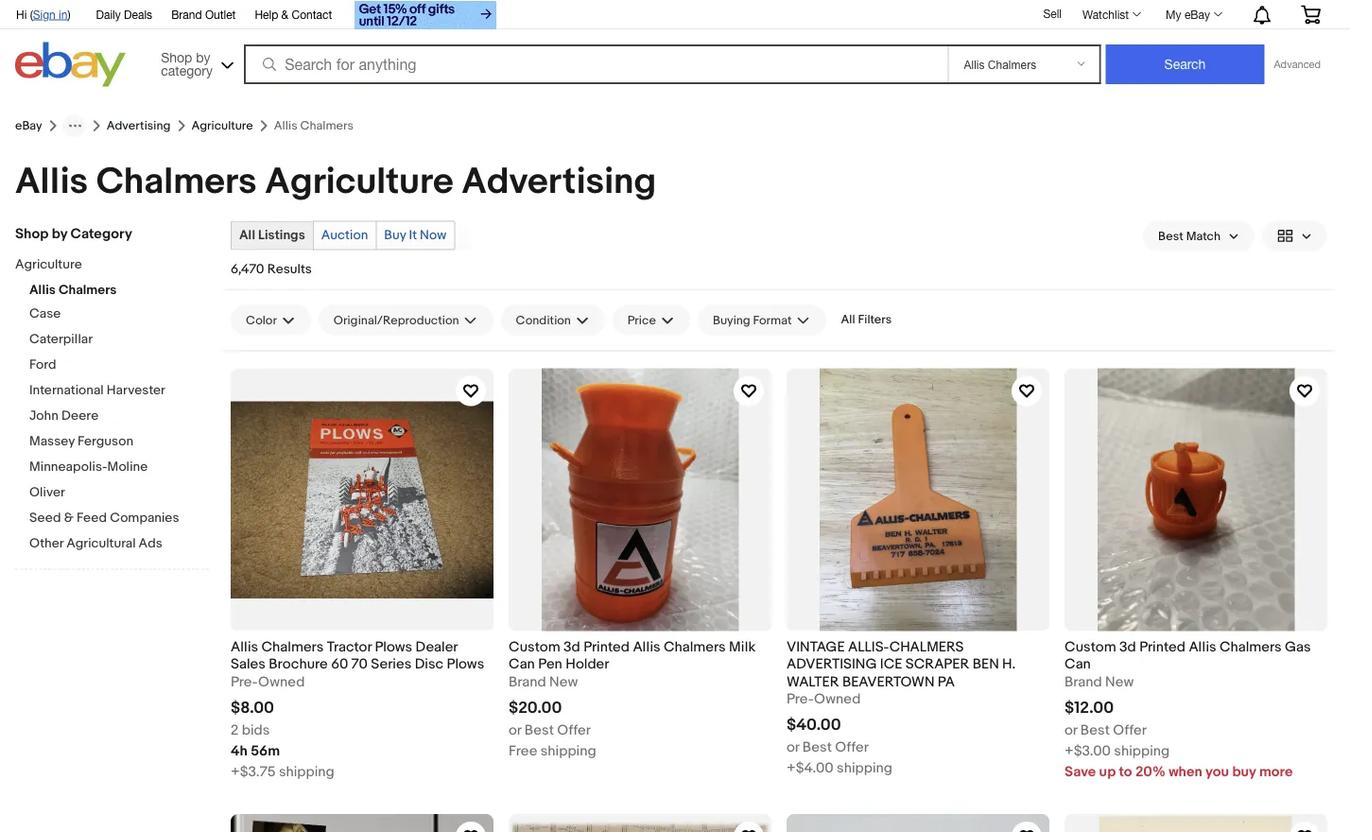 Task type: locate. For each thing, give the bounding box(es) containing it.
beavertown
[[843, 673, 935, 691]]

1 horizontal spatial custom
[[1065, 639, 1117, 656]]

0 horizontal spatial can
[[509, 656, 535, 673]]

2 custom from the left
[[1065, 639, 1117, 656]]

shop by category
[[161, 49, 213, 78]]

custom 3d printed allis chalmers milk can pen holder brand new $20.00 or best offer free shipping
[[509, 639, 756, 760]]

custom inside custom 3d printed allis chalmers gas can brand new $12.00 or best offer +$3.00 shipping save up to 20% when you buy more
[[1065, 639, 1117, 656]]

0 horizontal spatial printed
[[584, 639, 630, 656]]

0 horizontal spatial all
[[239, 228, 255, 244]]

or up +$4.00
[[787, 739, 800, 756]]

owned down brochure
[[258, 673, 305, 691]]

owned inside vintage allis-chalmers advertising ice scraper ben h. walter beavertown pa pre-owned $40.00 or best offer +$4.00 shipping
[[815, 691, 861, 708]]

0 vertical spatial advertising
[[107, 118, 171, 133]]

printed inside custom 3d printed allis chalmers gas can brand new $12.00 or best offer +$3.00 shipping save up to 20% when you buy more
[[1140, 639, 1186, 656]]

harvester
[[107, 383, 166, 399]]

can up $12.00
[[1065, 656, 1092, 673]]

offer down $20.00
[[558, 722, 591, 739]]

custom up $12.00
[[1065, 639, 1117, 656]]

shop by category banner
[[6, 0, 1336, 92]]

can inside "custom 3d printed allis chalmers milk can pen holder brand new $20.00 or best offer free shipping"
[[509, 656, 535, 673]]

new up $12.00
[[1106, 673, 1134, 691]]

0 vertical spatial agriculture link
[[191, 118, 253, 133]]

ads
[[139, 536, 162, 552]]

by for category
[[52, 226, 67, 243]]

pre- down walter
[[787, 691, 815, 708]]

offer down $40.00
[[836, 739, 869, 756]]

my ebay link
[[1156, 3, 1232, 26]]

new down the pen
[[550, 673, 578, 691]]

0 vertical spatial shop
[[161, 49, 192, 65]]

1 horizontal spatial new
[[1106, 673, 1134, 691]]

2 printed from the left
[[1140, 639, 1186, 656]]

1 vertical spatial owned
[[815, 691, 861, 708]]

listings
[[258, 228, 305, 244]]

pa
[[938, 673, 955, 691]]

or inside vintage allis-chalmers advertising ice scraper ben h. walter beavertown pa pre-owned $40.00 or best offer +$4.00 shipping
[[787, 739, 800, 756]]

buy
[[1233, 763, 1257, 780]]

1 horizontal spatial printed
[[1140, 639, 1186, 656]]

2 horizontal spatial agriculture
[[265, 160, 454, 204]]

2 new from the left
[[1106, 673, 1134, 691]]

chalmers up brochure
[[262, 639, 324, 656]]

1 horizontal spatial by
[[196, 49, 211, 65]]

ice
[[881, 656, 903, 673]]

gas
[[1286, 639, 1312, 656]]

printed for brand
[[584, 639, 630, 656]]

best down $20.00
[[525, 722, 554, 739]]

pre- down sales
[[231, 673, 258, 691]]

daily deals
[[96, 8, 152, 21]]

all listings link
[[232, 222, 313, 249]]

plows up series
[[375, 639, 413, 656]]

deere
[[61, 408, 99, 424]]

can inside custom 3d printed allis chalmers gas can brand new $12.00 or best offer +$3.00 shipping save up to 20% when you buy more
[[1065, 656, 1092, 673]]

shipping up "20%"
[[1115, 743, 1170, 760]]

1 vertical spatial agriculture link
[[15, 257, 195, 275]]

1 3d from the left
[[564, 639, 581, 656]]

chalmers up case link
[[59, 282, 117, 298]]

it
[[409, 228, 417, 244]]

2 horizontal spatial offer
[[1114, 722, 1147, 739]]

3d inside custom 3d printed allis chalmers gas can brand new $12.00 or best offer +$3.00 shipping save up to 20% when you buy more
[[1120, 639, 1137, 656]]

0 vertical spatial owned
[[258, 673, 305, 691]]

allis inside agriculture allis chalmers case caterpillar ford international harvester john deere massey ferguson minneapolis-moline oliver seed & feed companies other agricultural ads
[[29, 282, 56, 298]]

1 horizontal spatial offer
[[836, 739, 869, 756]]

pen
[[538, 656, 563, 673]]

agriculture inside agriculture allis chalmers case caterpillar ford international harvester john deere massey ferguson minneapolis-moline oliver seed & feed companies other agricultural ads
[[15, 257, 82, 273]]

or up +$3.00
[[1065, 722, 1078, 739]]

case link
[[29, 306, 209, 324]]

shipping right the free
[[541, 743, 597, 760]]

bids
[[242, 722, 270, 739]]

shipping
[[541, 743, 597, 760], [1115, 743, 1170, 760], [837, 760, 893, 777], [279, 763, 335, 780]]

3d
[[564, 639, 581, 656], [1120, 639, 1137, 656]]

0 horizontal spatial offer
[[558, 722, 591, 739]]

brand up $20.00
[[509, 673, 546, 691]]

2 can from the left
[[1065, 656, 1092, 673]]

agriculture link
[[191, 118, 253, 133], [15, 257, 195, 275]]

0 horizontal spatial by
[[52, 226, 67, 243]]

by inside shop by category
[[196, 49, 211, 65]]

vintage allis-chalmers advertising ice scraper ben h. walter beavertown pa image
[[787, 368, 1050, 631]]

international harvester link
[[29, 383, 209, 401]]

other agricultural ads link
[[29, 536, 209, 554]]

(
[[30, 8, 33, 21]]

0 horizontal spatial &
[[64, 510, 74, 526]]

3d for $12.00
[[1120, 639, 1137, 656]]

view: gallery view image
[[1278, 226, 1313, 246]]

offer up to
[[1114, 722, 1147, 739]]

agriculture for agriculture allis chalmers case caterpillar ford international harvester john deere massey ferguson minneapolis-moline oliver seed & feed companies other agricultural ads
[[15, 257, 82, 273]]

owned down walter
[[815, 691, 861, 708]]

brand up $12.00
[[1065, 673, 1103, 691]]

auction link
[[314, 222, 376, 249]]

brand
[[171, 8, 202, 21], [509, 673, 546, 691], [1065, 673, 1103, 691]]

0 horizontal spatial owned
[[258, 673, 305, 691]]

all inside button
[[841, 313, 856, 327]]

1 horizontal spatial or
[[787, 739, 800, 756]]

brand inside account "navigation"
[[171, 8, 202, 21]]

vintage
[[787, 639, 845, 656]]

1 vertical spatial shop
[[15, 226, 49, 243]]

help & contact link
[[255, 5, 332, 26]]

shop
[[161, 49, 192, 65], [15, 226, 49, 243]]

chalmers down advertising link
[[96, 160, 257, 204]]

1 horizontal spatial ebay
[[1185, 8, 1211, 21]]

2 horizontal spatial or
[[1065, 722, 1078, 739]]

0 horizontal spatial ebay
[[15, 118, 42, 133]]

best inside custom 3d printed allis chalmers gas can brand new $12.00 or best offer +$3.00 shipping save up to 20% when you buy more
[[1081, 722, 1111, 739]]

agriculture up auction link
[[265, 160, 454, 204]]

1 horizontal spatial &
[[282, 8, 289, 21]]

best up +$3.00
[[1081, 722, 1111, 739]]

shipping right +$4.00
[[837, 760, 893, 777]]

& right help
[[282, 8, 289, 21]]

by left category
[[52, 226, 67, 243]]

chalmers left gas
[[1220, 639, 1283, 656]]

save
[[1065, 763, 1097, 780]]

massey
[[29, 434, 75, 450]]

daily
[[96, 8, 121, 21]]

3d inside "custom 3d printed allis chalmers milk can pen holder brand new $20.00 or best offer free shipping"
[[564, 639, 581, 656]]

advertising
[[107, 118, 171, 133], [462, 160, 657, 204]]

buy it now link
[[377, 222, 454, 249]]

brand left outlet
[[171, 8, 202, 21]]

shop for shop by category
[[161, 49, 192, 65]]

$12.00
[[1065, 698, 1115, 718]]

plows down the dealer at the left bottom of page
[[447, 656, 485, 673]]

custom up the pen
[[509, 639, 561, 656]]

1 vertical spatial ebay
[[15, 118, 42, 133]]

now
[[420, 228, 447, 244]]

$40.00
[[787, 715, 842, 735]]

1 vertical spatial &
[[64, 510, 74, 526]]

1 can from the left
[[509, 656, 535, 673]]

0 horizontal spatial agriculture
[[15, 257, 82, 273]]

3d for brand
[[564, 639, 581, 656]]

2
[[231, 722, 239, 739]]

1 horizontal spatial plows
[[447, 656, 485, 673]]

all for all listings
[[239, 228, 255, 244]]

0 vertical spatial pre-
[[231, 673, 258, 691]]

best left match
[[1159, 229, 1184, 243]]

outlet
[[205, 8, 236, 21]]

1 vertical spatial pre-
[[787, 691, 815, 708]]

main content containing $8.00
[[223, 204, 1336, 833]]

hi
[[16, 8, 27, 21]]

1 horizontal spatial can
[[1065, 656, 1092, 673]]

custom 3d printed allis chalmers gas can brand new $12.00 or best offer +$3.00 shipping save up to 20% when you buy more
[[1065, 639, 1312, 780]]

advanced link
[[1265, 45, 1331, 83]]

all filters
[[841, 313, 892, 327]]

best up +$4.00
[[803, 739, 832, 756]]

all up 6,470
[[239, 228, 255, 244]]

1 horizontal spatial brand
[[509, 673, 546, 691]]

case
[[29, 306, 61, 322]]

0 vertical spatial all
[[239, 228, 255, 244]]

shop for shop by category
[[15, 226, 49, 243]]

agriculture link down 'category'
[[191, 118, 253, 133]]

custom for brand
[[509, 639, 561, 656]]

agriculture for agriculture
[[191, 118, 253, 133]]

shipping inside "custom 3d printed allis chalmers milk can pen holder brand new $20.00 or best offer free shipping"
[[541, 743, 597, 760]]

1 vertical spatial all
[[841, 313, 856, 327]]

0 vertical spatial by
[[196, 49, 211, 65]]

disc
[[415, 656, 444, 673]]

allis-
[[849, 639, 890, 656]]

all left filters
[[841, 313, 856, 327]]

shop left category
[[15, 226, 49, 243]]

1 horizontal spatial pre-
[[787, 691, 815, 708]]

0 horizontal spatial brand
[[171, 8, 202, 21]]

filters
[[859, 313, 892, 327]]

1 horizontal spatial all
[[841, 313, 856, 327]]

& inside 'link'
[[282, 8, 289, 21]]

None submit
[[1106, 44, 1265, 84]]

main content
[[223, 204, 1336, 833]]

buying
[[713, 313, 751, 328]]

ferguson
[[78, 434, 133, 450]]

caterpillar link
[[29, 332, 209, 350]]

shop inside shop by category
[[161, 49, 192, 65]]

advertising
[[787, 656, 877, 673]]

custom 3d printed allis chalmers gas can link
[[1065, 639, 1328, 673]]

can
[[509, 656, 535, 673], [1065, 656, 1092, 673]]

seed & feed companies link
[[29, 510, 209, 528]]

0 vertical spatial agriculture
[[191, 118, 253, 133]]

owned
[[258, 673, 305, 691], [815, 691, 861, 708]]

custom
[[509, 639, 561, 656], [1065, 639, 1117, 656]]

shipping down 56m
[[279, 763, 335, 780]]

0 horizontal spatial shop
[[15, 226, 49, 243]]

holder
[[566, 656, 610, 673]]

agriculture down shop by category
[[15, 257, 82, 273]]

)
[[68, 8, 71, 21]]

chalmers left milk
[[664, 639, 726, 656]]

custom inside "custom 3d printed allis chalmers milk can pen holder brand new $20.00 or best offer free shipping"
[[509, 639, 561, 656]]

shipping inside vintage allis-chalmers advertising ice scraper ben h. walter beavertown pa pre-owned $40.00 or best offer +$4.00 shipping
[[837, 760, 893, 777]]

1 printed from the left
[[584, 639, 630, 656]]

shop down brand outlet link
[[161, 49, 192, 65]]

1 custom from the left
[[509, 639, 561, 656]]

0 horizontal spatial custom
[[509, 639, 561, 656]]

0 horizontal spatial new
[[550, 673, 578, 691]]

buy
[[384, 228, 406, 244]]

2 vertical spatial agriculture
[[15, 257, 82, 273]]

printed inside "custom 3d printed allis chalmers milk can pen holder brand new $20.00 or best offer free shipping"
[[584, 639, 630, 656]]

custom 3d printed allis chalmers milk can pen holder link
[[509, 639, 772, 673]]

can left the pen
[[509, 656, 535, 673]]

your shopping cart image
[[1301, 5, 1323, 24]]

$8.00
[[231, 698, 274, 718]]

0 horizontal spatial 3d
[[564, 639, 581, 656]]

1 vertical spatial advertising
[[462, 160, 657, 204]]

shop by category
[[15, 226, 132, 243]]

2 horizontal spatial brand
[[1065, 673, 1103, 691]]

0 vertical spatial ebay
[[1185, 8, 1211, 21]]

1 new from the left
[[550, 673, 578, 691]]

& left 'feed'
[[64, 510, 74, 526]]

new inside "custom 3d printed allis chalmers milk can pen holder brand new $20.00 or best offer free shipping"
[[550, 673, 578, 691]]

1 horizontal spatial 3d
[[1120, 639, 1137, 656]]

1 horizontal spatial agriculture
[[191, 118, 253, 133]]

0 horizontal spatial or
[[509, 722, 522, 739]]

pre- inside allis chalmers tractor plows dealer sales brochure 60 70 series disc plows pre-owned $8.00 2 bids 4h 56m +$3.75 shipping
[[231, 673, 258, 691]]

Search for anything text field
[[247, 46, 945, 82]]

2 3d from the left
[[1120, 639, 1137, 656]]

agriculture link down category
[[15, 257, 195, 275]]

1 horizontal spatial shop
[[161, 49, 192, 65]]

agriculture down 'category'
[[191, 118, 253, 133]]

account navigation
[[6, 0, 1336, 32]]

or
[[509, 722, 522, 739], [1065, 722, 1078, 739], [787, 739, 800, 756]]

massey ferguson link
[[29, 434, 209, 452]]

1 horizontal spatial owned
[[815, 691, 861, 708]]

0 vertical spatial &
[[282, 8, 289, 21]]

h.
[[1003, 656, 1016, 673]]

price button
[[613, 305, 691, 335]]

auction
[[321, 228, 368, 244]]

condition
[[516, 313, 571, 328]]

0 horizontal spatial pre-
[[231, 673, 258, 691]]

or up the free
[[509, 722, 522, 739]]

1 horizontal spatial advertising
[[462, 160, 657, 204]]

walter
[[787, 673, 840, 691]]

condition button
[[501, 305, 605, 335]]

1 vertical spatial by
[[52, 226, 67, 243]]

or inside "custom 3d printed allis chalmers milk can pen holder brand new $20.00 or best offer free shipping"
[[509, 722, 522, 739]]

by down brand outlet link
[[196, 49, 211, 65]]

john deere link
[[29, 408, 209, 426]]

56m
[[251, 743, 280, 760]]



Task type: vqa. For each thing, say whether or not it's contained in the screenshot.
Holder
yes



Task type: describe. For each thing, give the bounding box(es) containing it.
color
[[246, 313, 277, 328]]

& inside agriculture allis chalmers case caterpillar ford international harvester john deere massey ferguson minneapolis-moline oliver seed & feed companies other agricultural ads
[[64, 510, 74, 526]]

allis chalmers tractor plows dealer sales brochure 60 70 series disc plows link
[[231, 639, 494, 673]]

ebay inside account "navigation"
[[1185, 8, 1211, 21]]

all for all filters
[[841, 313, 856, 327]]

chalmers inside agriculture allis chalmers case caterpillar ford international harvester john deere massey ferguson minneapolis-moline oliver seed & feed companies other agricultural ads
[[59, 282, 117, 298]]

sign
[[33, 8, 56, 21]]

brand outlet link
[[171, 5, 236, 26]]

1 vertical spatial agriculture
[[265, 160, 454, 204]]

series
[[371, 656, 412, 673]]

milk
[[729, 639, 756, 656]]

allis inside custom 3d printed allis chalmers gas can brand new $12.00 or best offer +$3.00 shipping save up to 20% when you buy more
[[1190, 639, 1217, 656]]

chalmers inside allis chalmers tractor plows dealer sales brochure 60 70 series disc plows pre-owned $8.00 2 bids 4h 56m +$3.75 shipping
[[262, 639, 324, 656]]

custom 3d printed allis chalmers milk can pen holder image
[[509, 368, 772, 631]]

all listings
[[239, 228, 305, 244]]

companies
[[110, 510, 179, 526]]

or inside custom 3d printed allis chalmers gas can brand new $12.00 or best offer +$3.00 shipping save up to 20% when you buy more
[[1065, 722, 1078, 739]]

sell link
[[1035, 7, 1071, 20]]

best match
[[1159, 229, 1221, 243]]

advanced
[[1275, 58, 1322, 70]]

minneapolis-moline link
[[29, 459, 209, 477]]

pre- inside vintage allis-chalmers advertising ice scraper ben h. walter beavertown pa pre-owned $40.00 or best offer +$4.00 shipping
[[787, 691, 815, 708]]

0 horizontal spatial plows
[[375, 639, 413, 656]]

brand inside custom 3d printed allis chalmers gas can brand new $12.00 or best offer +$3.00 shipping save up to 20% when you buy more
[[1065, 673, 1103, 691]]

60
[[331, 656, 348, 673]]

best inside vintage allis-chalmers advertising ice scraper ben h. walter beavertown pa pre-owned $40.00 or best offer +$4.00 shipping
[[803, 739, 832, 756]]

custom 3d printed allis chalmers gas can image
[[1065, 368, 1328, 631]]

in
[[59, 8, 68, 21]]

my ebay
[[1167, 8, 1211, 21]]

vintage allis-chalmers advertising ice scraper ben h. walter beavertown pa pre-owned $40.00 or best offer +$4.00 shipping
[[787, 639, 1016, 777]]

format
[[754, 313, 792, 328]]

allis chalmers agriculture advertising
[[15, 160, 657, 204]]

agriculture allis chalmers case caterpillar ford international harvester john deere massey ferguson minneapolis-moline oliver seed & feed companies other agricultural ads
[[15, 257, 179, 552]]

original/reproduction
[[334, 313, 459, 328]]

20%
[[1136, 763, 1166, 780]]

offer inside custom 3d printed allis chalmers gas can brand new $12.00 or best offer +$3.00 shipping save up to 20% when you buy more
[[1114, 722, 1147, 739]]

minneapolis-
[[29, 459, 107, 475]]

owned inside allis chalmers tractor plows dealer sales brochure 60 70 series disc plows pre-owned $8.00 2 bids 4h 56m +$3.75 shipping
[[258, 673, 305, 691]]

allis chalmers tractor plows dealer sales brochure 60 70 series disc plows pre-owned $8.00 2 bids 4h 56m +$3.75 shipping
[[231, 639, 485, 780]]

allis inside "custom 3d printed allis chalmers milk can pen holder brand new $20.00 or best offer free shipping"
[[633, 639, 661, 656]]

+$3.75
[[231, 763, 276, 780]]

buy it now
[[384, 228, 447, 244]]

up
[[1100, 763, 1117, 780]]

all filters button
[[834, 305, 900, 335]]

sell
[[1044, 7, 1062, 20]]

can for $12.00
[[1065, 656, 1092, 673]]

international
[[29, 383, 104, 399]]

chalmers inside custom 3d printed allis chalmers gas can brand new $12.00 or best offer +$3.00 shipping save up to 20% when you buy more
[[1220, 639, 1283, 656]]

more
[[1260, 763, 1294, 780]]

help & contact
[[255, 8, 332, 21]]

brochure
[[269, 656, 328, 673]]

4h
[[231, 743, 248, 760]]

brand inside "custom 3d printed allis chalmers milk can pen holder brand new $20.00 or best offer free shipping"
[[509, 673, 546, 691]]

best inside dropdown button
[[1159, 229, 1184, 243]]

new inside custom 3d printed allis chalmers gas can brand new $12.00 or best offer +$3.00 shipping save up to 20% when you buy more
[[1106, 673, 1134, 691]]

john
[[29, 408, 58, 424]]

deals
[[124, 8, 152, 21]]

allis inside allis chalmers tractor plows dealer sales brochure 60 70 series disc plows pre-owned $8.00 2 bids 4h 56m +$3.75 shipping
[[231, 639, 258, 656]]

chalmers inside "custom 3d printed allis chalmers milk can pen holder brand new $20.00 or best offer free shipping"
[[664, 639, 726, 656]]

when
[[1169, 763, 1203, 780]]

70
[[352, 656, 368, 673]]

hi ( sign in )
[[16, 8, 71, 21]]

tractor
[[327, 639, 372, 656]]

moline
[[107, 459, 148, 475]]

ebay link
[[15, 118, 42, 133]]

best inside "custom 3d printed allis chalmers milk can pen holder brand new $20.00 or best offer free shipping"
[[525, 722, 554, 739]]

printed for $12.00
[[1140, 639, 1186, 656]]

caterpillar
[[29, 332, 93, 348]]

best match button
[[1144, 221, 1255, 251]]

daily deals link
[[96, 5, 152, 26]]

feed
[[77, 510, 107, 526]]

you
[[1206, 763, 1230, 780]]

vintage allis-chalmers advertising ice scraper ben h. walter beavertown pa link
[[787, 639, 1050, 691]]

can for brand
[[509, 656, 535, 673]]

other
[[29, 536, 63, 552]]

offer inside vintage allis-chalmers advertising ice scraper ben h. walter beavertown pa pre-owned $40.00 or best offer +$4.00 shipping
[[836, 739, 869, 756]]

by for category
[[196, 49, 211, 65]]

scraper
[[906, 656, 970, 673]]

oliver
[[29, 485, 65, 501]]

shipping inside custom 3d printed allis chalmers gas can brand new $12.00 or best offer +$3.00 shipping save up to 20% when you buy more
[[1115, 743, 1170, 760]]

sales
[[231, 656, 266, 673]]

buying format
[[713, 313, 792, 328]]

agricultural
[[66, 536, 136, 552]]

get an extra 15% off image
[[355, 1, 497, 29]]

help
[[255, 8, 278, 21]]

chalmers
[[890, 639, 964, 656]]

0 horizontal spatial advertising
[[107, 118, 171, 133]]

custom for $12.00
[[1065, 639, 1117, 656]]

allis chalmers tractor plows dealer sales brochure 60 70 series disc plows image
[[231, 368, 494, 631]]

offer inside "custom 3d printed allis chalmers milk can pen holder brand new $20.00 or best offer free shipping"
[[558, 722, 591, 739]]

oliver link
[[29, 485, 209, 503]]

buying format button
[[698, 305, 826, 335]]

seed
[[29, 510, 61, 526]]

none submit inside shop by category banner
[[1106, 44, 1265, 84]]

results
[[267, 261, 312, 277]]

category
[[161, 62, 213, 78]]

shipping inside allis chalmers tractor plows dealer sales brochure 60 70 series disc plows pre-owned $8.00 2 bids 4h 56m +$3.75 shipping
[[279, 763, 335, 780]]

advertising link
[[107, 118, 171, 133]]

+$3.00
[[1065, 743, 1112, 760]]

contact
[[292, 8, 332, 21]]



